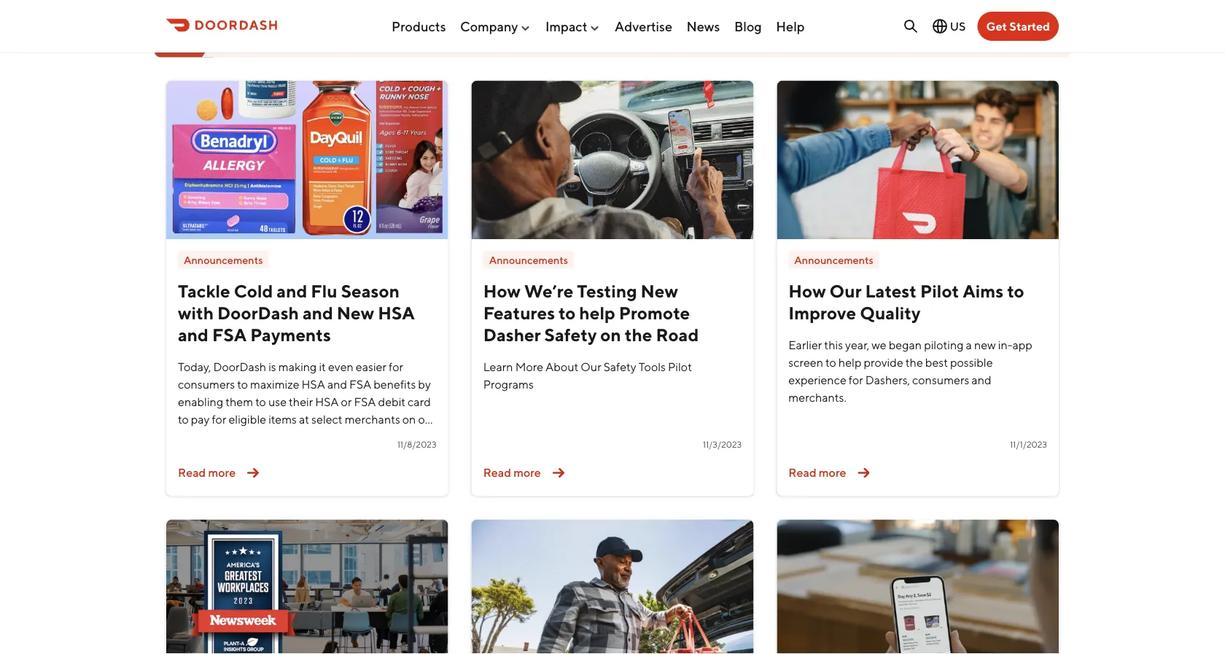 Task type: locate. For each thing, give the bounding box(es) containing it.
1 horizontal spatial on
[[600, 325, 621, 345]]

tools
[[639, 360, 666, 373]]

blog link
[[734, 13, 762, 40]]

2 more from the left
[[514, 466, 541, 480]]

doordash inside tackle cold and flu season with doordash and new hsa and fsa payments
[[217, 303, 299, 323]]

0 vertical spatial pilot
[[920, 281, 959, 302]]

0 horizontal spatial for
[[212, 412, 226, 426]]

0 vertical spatial safety
[[544, 325, 597, 345]]

at
[[299, 412, 309, 426]]

new
[[641, 281, 678, 302], [337, 303, 374, 323]]

fsa right or
[[354, 395, 376, 408]]

0 horizontal spatial read
[[178, 466, 206, 480]]

experience
[[789, 373, 846, 387]]

1 vertical spatial our
[[581, 360, 601, 373]]

11/1/2023
[[1010, 439, 1047, 449]]

read for and
[[178, 466, 206, 480]]

1 horizontal spatial news
[[687, 18, 720, 34]]

1 arrow right image from the left
[[241, 461, 265, 484]]

this
[[824, 338, 843, 352]]

to down this
[[826, 355, 836, 369]]

announcements link for how our latest pilot aims to improve quality
[[789, 251, 879, 269]]

1 horizontal spatial read
[[483, 466, 511, 480]]

doordash left is on the left
[[213, 360, 266, 373]]

0 vertical spatial our
[[830, 281, 862, 302]]

fsa down easier
[[349, 377, 371, 391]]

help
[[579, 303, 615, 323], [838, 355, 862, 369]]

2 read from the left
[[483, 466, 511, 480]]

0 vertical spatial on
[[600, 325, 621, 345]]

today, doordash is making it even easier for consumers to maximize hsa and fsa benefits by enabling them to use their hsa or fsa debit card to pay for eligible items at select merchants on our marketplace.
[[178, 360, 436, 443]]

merchants
[[345, 412, 400, 426]]

1 horizontal spatial arrow right image
[[547, 461, 570, 484]]

hsa
[[378, 303, 415, 323], [302, 377, 325, 391], [315, 395, 339, 408]]

for right pay
[[212, 412, 226, 426]]

person handing bag to customer image
[[777, 81, 1059, 239]]

consumers
[[912, 373, 969, 387], [178, 377, 235, 391]]

provide
[[864, 355, 903, 369]]

to
[[1007, 281, 1024, 302], [559, 303, 576, 323], [826, 355, 836, 369], [237, 377, 248, 391], [255, 395, 266, 408], [178, 412, 189, 426]]

1 vertical spatial help
[[838, 355, 862, 369]]

announcements for how we're testing new features to help promote dasher safety on the road
[[489, 253, 568, 266]]

2 arrow right image from the left
[[547, 461, 570, 484]]

0 horizontal spatial pilot
[[668, 360, 692, 373]]

the down promote
[[625, 325, 652, 345]]

1 vertical spatial the
[[906, 355, 923, 369]]

benefits
[[374, 377, 416, 391]]

started
[[1010, 19, 1050, 33]]

it
[[319, 360, 326, 373]]

1 horizontal spatial news link
[[687, 13, 720, 40]]

a
[[966, 338, 972, 352]]

features
[[483, 303, 555, 323]]

how
[[483, 281, 521, 302], [789, 281, 826, 302]]

0 horizontal spatial news link
[[155, 22, 214, 57]]

company
[[460, 18, 518, 34]]

how for how we're testing new features to help promote dasher safety on the road
[[483, 281, 521, 302]]

we're
[[524, 281, 573, 302]]

get started button
[[978, 12, 1059, 41]]

the inside how we're testing new features to help promote dasher safety on the road
[[625, 325, 652, 345]]

company link
[[460, 13, 531, 40]]

flu
[[311, 281, 337, 302]]

news link
[[687, 13, 720, 40], [155, 22, 214, 57]]

pilot right the tools
[[668, 360, 692, 373]]

1 horizontal spatial our
[[830, 281, 862, 302]]

pilot left the aims
[[920, 281, 959, 302]]

learn
[[483, 360, 513, 373]]

0 vertical spatial the
[[625, 325, 652, 345]]

0 horizontal spatial new
[[337, 303, 374, 323]]

0 horizontal spatial arrow right image
[[241, 461, 265, 484]]

1 horizontal spatial safety
[[604, 360, 636, 373]]

2 horizontal spatial for
[[849, 373, 863, 387]]

0 vertical spatial hsa
[[378, 303, 415, 323]]

and down with
[[178, 325, 209, 345]]

1 how from the left
[[483, 281, 521, 302]]

0 vertical spatial fsa
[[212, 325, 247, 345]]

to inside how we're testing new features to help promote dasher safety on the road
[[559, 303, 576, 323]]

new down season
[[337, 303, 374, 323]]

to right the aims
[[1007, 281, 1024, 302]]

help down 'testing'
[[579, 303, 615, 323]]

arrow right image for on
[[547, 461, 570, 484]]

cold
[[234, 281, 273, 302]]

announcements for tackle cold and flu season with doordash and new hsa and fsa payments
[[184, 253, 263, 266]]

0 horizontal spatial our
[[581, 360, 601, 373]]

read more for and
[[178, 466, 236, 480]]

fsa
[[212, 325, 247, 345], [349, 377, 371, 391], [354, 395, 376, 408]]

0 horizontal spatial read more
[[178, 466, 236, 480]]

hsa inside tackle cold and flu season with doordash and new hsa and fsa payments
[[378, 303, 415, 323]]

making
[[278, 360, 317, 373]]

on
[[600, 325, 621, 345], [402, 412, 416, 426]]

to down we're
[[559, 303, 576, 323]]

fsa inside tackle cold and flu season with doordash and new hsa and fsa payments
[[212, 325, 247, 345]]

news inside "link"
[[166, 33, 196, 47]]

doordash
[[217, 303, 299, 323], [213, 360, 266, 373]]

fsa down with
[[212, 325, 247, 345]]

for left dashers,
[[849, 373, 863, 387]]

announcements
[[225, 33, 313, 47], [184, 253, 263, 266], [489, 253, 568, 266], [794, 253, 873, 266]]

the
[[625, 325, 652, 345], [906, 355, 923, 369]]

0 horizontal spatial consumers
[[178, 377, 235, 391]]

2 read more from the left
[[483, 466, 541, 480]]

our up "improve"
[[830, 281, 862, 302]]

their
[[289, 395, 313, 408]]

advertise
[[615, 18, 672, 34]]

0 horizontal spatial more
[[208, 466, 236, 480]]

0 horizontal spatial help
[[579, 303, 615, 323]]

aims
[[963, 281, 1004, 302]]

more
[[208, 466, 236, 480], [514, 466, 541, 480], [819, 466, 846, 480]]

best
[[925, 355, 948, 369]]

3 read more from the left
[[789, 466, 846, 480]]

policy link
[[377, 33, 409, 47]]

2 horizontal spatial read
[[789, 466, 817, 480]]

our
[[830, 281, 862, 302], [581, 360, 601, 373]]

2 how from the left
[[789, 281, 826, 302]]

arrow right image
[[241, 461, 265, 484], [547, 461, 570, 484]]

1 read from the left
[[178, 466, 206, 480]]

safety
[[544, 325, 597, 345], [604, 360, 636, 373]]

globe line image
[[931, 18, 949, 35]]

for up benefits
[[389, 360, 403, 373]]

news
[[687, 18, 720, 34], [166, 33, 196, 47]]

pilot
[[920, 281, 959, 302], [668, 360, 692, 373]]

consumers up enabling
[[178, 377, 235, 391]]

0 horizontal spatial on
[[402, 412, 416, 426]]

hsa down it
[[302, 377, 325, 391]]

1 horizontal spatial the
[[906, 355, 923, 369]]

1 more from the left
[[208, 466, 236, 480]]

read more
[[178, 466, 236, 480], [483, 466, 541, 480], [789, 466, 846, 480]]

1 horizontal spatial new
[[641, 281, 678, 302]]

season
[[341, 281, 400, 302]]

more for and
[[208, 466, 236, 480]]

news for left the news "link"
[[166, 33, 196, 47]]

enabling
[[178, 395, 223, 408]]

and down even
[[327, 377, 347, 391]]

1 horizontal spatial how
[[789, 281, 826, 302]]

for
[[389, 360, 403, 373], [849, 373, 863, 387], [212, 412, 226, 426]]

0 vertical spatial help
[[579, 303, 615, 323]]

consumers down best
[[912, 373, 969, 387]]

1 horizontal spatial pilot
[[920, 281, 959, 302]]

0 horizontal spatial news
[[166, 33, 196, 47]]

on left our
[[402, 412, 416, 426]]

3 more from the left
[[819, 466, 846, 480]]

0 horizontal spatial the
[[625, 325, 652, 345]]

hsa up select
[[315, 395, 339, 408]]

hsa down season
[[378, 303, 415, 323]]

0 horizontal spatial safety
[[544, 325, 597, 345]]

doordash down cold
[[217, 303, 299, 323]]

how inside how we're testing new features to help promote dasher safety on the road
[[483, 281, 521, 302]]

help link
[[776, 13, 805, 40]]

and
[[277, 281, 307, 302], [303, 303, 333, 323], [178, 325, 209, 345], [972, 373, 991, 387], [327, 377, 347, 391]]

1 horizontal spatial consumers
[[912, 373, 969, 387]]

2 vertical spatial fsa
[[354, 395, 376, 408]]

pilot inside learn more about our safety tools pilot programs
[[668, 360, 692, 373]]

help inside earlier this year, we began piloting a new in-app screen to help provide the best possible experience for dashers, consumers and merchants.
[[838, 355, 862, 369]]

how inside how our latest pilot aims to improve quality
[[789, 281, 826, 302]]

safety inside how we're testing new features to help promote dasher safety on the road
[[544, 325, 597, 345]]

announcements link
[[225, 33, 313, 47], [178, 251, 269, 269], [483, 251, 574, 269], [789, 251, 879, 269]]

1 horizontal spatial for
[[389, 360, 403, 373]]

announcements link for how we're testing new features to help promote dasher safety on the road
[[483, 251, 574, 269]]

help down year,
[[838, 355, 862, 369]]

1 horizontal spatial help
[[838, 355, 862, 369]]

0 vertical spatial new
[[641, 281, 678, 302]]

tackle
[[178, 281, 230, 302]]

0 horizontal spatial how
[[483, 281, 521, 302]]

earlier this year, we began piloting a new in-app screen to help provide the best possible experience for dashers, consumers and merchants.
[[789, 338, 1033, 404]]

1 horizontal spatial read more
[[483, 466, 541, 480]]

how up "improve"
[[789, 281, 826, 302]]

year,
[[845, 338, 869, 352]]

new inside how we're testing new features to help promote dasher safety on the road
[[641, 281, 678, 302]]

1 vertical spatial pilot
[[668, 360, 692, 373]]

safety up about
[[544, 325, 597, 345]]

impact link
[[545, 13, 601, 40]]

our right about
[[581, 360, 601, 373]]

11/8/2023
[[397, 439, 437, 449]]

1 vertical spatial on
[[402, 412, 416, 426]]

1 vertical spatial fsa
[[349, 377, 371, 391]]

0 vertical spatial doordash
[[217, 303, 299, 323]]

read more for on
[[483, 466, 541, 480]]

how up features
[[483, 281, 521, 302]]

and down "possible" on the bottom of page
[[972, 373, 991, 387]]

on inside how we're testing new features to help promote dasher safety on the road
[[600, 325, 621, 345]]

1 read more from the left
[[178, 466, 236, 480]]

announcements link for tackle cold and flu season with doordash and new hsa and fsa payments
[[178, 251, 269, 269]]

safety left the tools
[[604, 360, 636, 373]]

1 vertical spatial new
[[337, 303, 374, 323]]

new up promote
[[641, 281, 678, 302]]

read for on
[[483, 466, 511, 480]]

the down began
[[906, 355, 923, 369]]

2 horizontal spatial read more
[[789, 466, 846, 480]]

1 vertical spatial safety
[[604, 360, 636, 373]]

consumers inside earlier this year, we began piloting a new in-app screen to help provide the best possible experience for dashers, consumers and merchants.
[[912, 373, 969, 387]]

1 vertical spatial doordash
[[213, 360, 266, 373]]

2 horizontal spatial more
[[819, 466, 846, 480]]

1 horizontal spatial more
[[514, 466, 541, 480]]

we
[[872, 338, 887, 352]]

greatest workplaces hero image
[[166, 519, 448, 654]]

on down 'testing'
[[600, 325, 621, 345]]

read
[[178, 466, 206, 480], [483, 466, 511, 480], [789, 466, 817, 480]]

blog
[[734, 18, 762, 34]]



Task type: vqa. For each thing, say whether or not it's contained in the screenshot.
Learn More About Our Safety Tools Pilot Programs
yes



Task type: describe. For each thing, give the bounding box(es) containing it.
on inside today, doordash is making it even easier for consumers to maximize hsa and fsa benefits by enabling them to use their hsa or fsa debit card to pay for eligible items at select merchants on our marketplace.
[[402, 412, 416, 426]]

3 read from the left
[[789, 466, 817, 480]]

get
[[986, 19, 1007, 33]]

promote
[[619, 303, 690, 323]]

our inside learn more about our safety tools pilot programs
[[581, 360, 601, 373]]

impact
[[545, 18, 587, 34]]

to inside how our latest pilot aims to improve quality
[[1007, 281, 1024, 302]]

arrow right image for and
[[241, 461, 265, 484]]

marketplace.
[[178, 430, 246, 443]]

11/3/2023
[[703, 439, 742, 449]]

new inside tackle cold and flu season with doordash and new hsa and fsa payments
[[337, 303, 374, 323]]

use
[[268, 395, 287, 408]]

improve
[[789, 303, 856, 323]]

us
[[950, 19, 966, 33]]

to up the them
[[237, 377, 248, 391]]

our inside how our latest pilot aims to improve quality
[[830, 281, 862, 302]]

products link
[[392, 13, 446, 40]]

eligible
[[229, 412, 266, 426]]

about
[[546, 360, 579, 373]]

quality
[[860, 303, 921, 323]]

and inside earlier this year, we began piloting a new in-app screen to help provide the best possible experience for dashers, consumers and merchants.
[[972, 373, 991, 387]]

even
[[328, 360, 354, 373]]

with
[[178, 303, 214, 323]]

pilot inside how our latest pilot aims to improve quality
[[920, 281, 959, 302]]

and left flu
[[277, 281, 307, 302]]

more for on
[[514, 466, 541, 480]]

dasher
[[483, 325, 541, 345]]

app
[[1013, 338, 1033, 352]]

piloting
[[924, 338, 964, 352]]

arrow right image
[[852, 461, 875, 484]]

2 vertical spatial hsa
[[315, 395, 339, 408]]

them
[[225, 395, 253, 408]]

consumers inside today, doordash is making it even easier for consumers to maximize hsa and fsa benefits by enabling them to use their hsa or fsa debit card to pay for eligible items at select merchants on our marketplace.
[[178, 377, 235, 391]]

advertise link
[[615, 13, 672, 40]]

or
[[341, 395, 352, 408]]

how our latest pilot aims to improve quality
[[789, 281, 1024, 323]]

products
[[392, 18, 446, 34]]

items
[[268, 412, 297, 426]]

began
[[889, 338, 922, 352]]

to inside earlier this year, we began piloting a new in-app screen to help provide the best possible experience for dashers, consumers and merchants.
[[826, 355, 836, 369]]

screen
[[789, 355, 823, 369]]

easier
[[356, 360, 387, 373]]

dx dash car image
[[472, 81, 754, 239]]

payments
[[250, 325, 331, 345]]

latest
[[865, 281, 917, 302]]

announcements for how our latest pilot aims to improve quality
[[794, 253, 873, 266]]

road
[[656, 325, 699, 345]]

tackle cold and flu season with doordash and new hsa and fsa payments
[[178, 281, 415, 345]]

and down flu
[[303, 303, 333, 323]]

debit
[[378, 395, 406, 408]]

more
[[515, 360, 543, 373]]

help
[[776, 18, 805, 34]]

doordash health image
[[166, 81, 448, 239]]

in-
[[998, 338, 1013, 352]]

news for the rightmost the news "link"
[[687, 18, 720, 34]]

how for how our latest pilot aims to improve quality
[[789, 281, 826, 302]]

get started
[[986, 19, 1050, 33]]

maximize
[[250, 377, 299, 391]]

policy
[[377, 33, 409, 47]]

today,
[[178, 360, 211, 373]]

person on doordash looking at ice cream promos image
[[777, 519, 1059, 654]]

card
[[408, 395, 431, 408]]

1 vertical spatial hsa
[[302, 377, 325, 391]]

how we're testing new features to help promote dasher safety on the road
[[483, 281, 699, 345]]

to left use
[[255, 395, 266, 408]]

pay
[[191, 412, 210, 426]]

earlier
[[789, 338, 822, 352]]

programs
[[483, 377, 534, 391]]

by
[[418, 377, 431, 391]]

possible
[[950, 355, 993, 369]]

is
[[268, 360, 276, 373]]

select
[[311, 412, 342, 426]]

safety inside learn more about our safety tools pilot programs
[[604, 360, 636, 373]]

the inside earlier this year, we began piloting a new in-app screen to help provide the best possible experience for dashers, consumers and merchants.
[[906, 355, 923, 369]]

learn more about our safety tools pilot programs
[[483, 360, 692, 391]]

testing
[[577, 281, 637, 302]]

help inside how we're testing new features to help promote dasher safety on the road
[[579, 303, 615, 323]]

our
[[418, 412, 436, 426]]

and inside today, doordash is making it even easier for consumers to maximize hsa and fsa benefits by enabling them to use their hsa or fsa debit card to pay for eligible items at select merchants on our marketplace.
[[327, 377, 347, 391]]

new
[[974, 338, 996, 352]]

to left pay
[[178, 412, 189, 426]]

merchants.
[[789, 390, 847, 404]]

doordash inside today, doordash is making it even easier for consumers to maximize hsa and fsa benefits by enabling them to use their hsa or fsa debit card to pay for eligible items at select merchants on our marketplace.
[[213, 360, 266, 373]]

for inside earlier this year, we began piloting a new in-app screen to help provide the best possible experience for dashers, consumers and merchants.
[[849, 373, 863, 387]]

dasher_al_groceries_car image
[[472, 519, 754, 654]]

dashers,
[[865, 373, 910, 387]]



